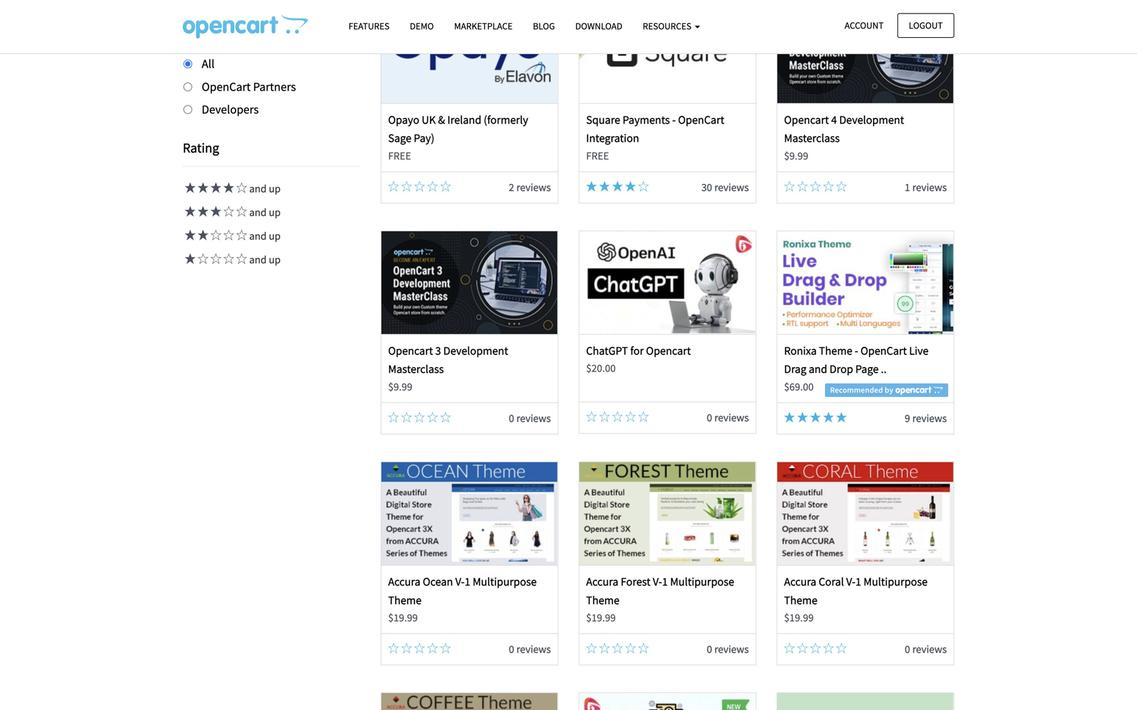 Task type: locate. For each thing, give the bounding box(es) containing it.
forest
[[621, 575, 651, 589]]

3 up from the top
[[269, 229, 281, 243]]

opayo uk & ireland (formerly sage pay) link
[[388, 113, 528, 145]]

$19.99 inside accura coral v-1 multipurpose theme $19.99
[[784, 612, 814, 625]]

accura
[[388, 575, 420, 589], [586, 575, 618, 589], [784, 575, 816, 589]]

$9.99
[[784, 149, 808, 163], [388, 380, 412, 394]]

accura inside accura ocean v-1 multipurpose theme $19.99
[[388, 575, 420, 589]]

reviews for accura forest v-1 multipurpose theme
[[714, 643, 749, 657]]

- inside "square payments - opencart integration free"
[[672, 113, 676, 127]]

account link
[[833, 13, 895, 38]]

accura left ocean
[[388, 575, 420, 589]]

accura for accura forest v-1 multipurpose theme
[[586, 575, 618, 589]]

opencart
[[202, 79, 251, 94], [678, 113, 724, 127], [861, 344, 907, 358]]

masterclass for 4
[[784, 131, 840, 145]]

multipurpose inside accura coral v-1 multipurpose theme $19.99
[[864, 575, 928, 589]]

30
[[702, 181, 712, 194]]

opencart for square
[[678, 113, 724, 127]]

2 horizontal spatial opencart
[[861, 344, 907, 358]]

2 multipurpose from the left
[[670, 575, 734, 589]]

opencart left the "4"
[[784, 113, 829, 127]]

and up
[[247, 182, 281, 196], [247, 206, 281, 219], [247, 229, 281, 243], [247, 253, 281, 267]]

reviews
[[516, 181, 551, 194], [714, 181, 749, 194], [912, 181, 947, 194], [714, 411, 749, 425], [516, 412, 551, 425], [912, 412, 947, 425], [516, 643, 551, 657], [714, 643, 749, 657], [912, 643, 947, 657]]

1 free from the left
[[388, 149, 411, 163]]

0
[[707, 411, 712, 425], [509, 412, 514, 425], [509, 643, 514, 657], [707, 643, 712, 657], [905, 643, 910, 657]]

0 horizontal spatial -
[[672, 113, 676, 127]]

0 horizontal spatial opencart
[[202, 79, 251, 94]]

up for 4th and up link
[[269, 253, 281, 267]]

1 vertical spatial masterclass
[[388, 362, 444, 377]]

3 accura from the left
[[784, 575, 816, 589]]

ronixa theme - opencart live drag and drop page .. image
[[778, 232, 954, 334]]

free
[[388, 149, 411, 163], [586, 149, 609, 163]]

0 horizontal spatial development
[[443, 344, 508, 358]]

1 horizontal spatial free
[[586, 149, 609, 163]]

accura coral v-1 multipurpose theme link
[[784, 575, 928, 608]]

$19.99 down the accura ocean v-1 multipurpose theme link
[[388, 612, 418, 625]]

star light image
[[612, 181, 623, 192], [625, 181, 636, 192], [196, 182, 208, 193], [208, 182, 221, 193], [221, 182, 234, 193], [196, 206, 208, 217], [196, 230, 208, 241], [183, 253, 196, 264], [784, 412, 795, 423], [810, 412, 821, 423], [836, 412, 847, 423]]

theme
[[819, 344, 852, 358], [388, 594, 422, 608], [586, 594, 620, 608], [784, 594, 818, 608]]

$9.99 down opencart 4 development masterclass link
[[784, 149, 808, 163]]

0 horizontal spatial opencart
[[388, 344, 433, 358]]

development right the 3 at the left of the page
[[443, 344, 508, 358]]

1 horizontal spatial $9.99
[[784, 149, 808, 163]]

1 horizontal spatial opencart
[[646, 344, 691, 358]]

1 horizontal spatial v-
[[653, 575, 662, 589]]

development inside opencart 4 development masterclass $9.99
[[839, 113, 904, 127]]

opencart inside the chatgpt for opencart $20.00
[[646, 344, 691, 358]]

$19.99
[[388, 612, 418, 625], [586, 612, 616, 625], [784, 612, 814, 625]]

opencart inside opencart 3 development masterclass $9.99
[[388, 344, 433, 358]]

opencart 4 development masterclass $9.99
[[784, 113, 904, 163]]

v- for ocean
[[455, 575, 465, 589]]

accura forest v-1 multipurpose theme link
[[586, 575, 734, 608]]

1 horizontal spatial multipurpose
[[670, 575, 734, 589]]

$9.99 down the opencart 3 development masterclass link
[[388, 380, 412, 394]]

development for opencart 4 development masterclass
[[839, 113, 904, 127]]

opencart for ronixa
[[861, 344, 907, 358]]

v- inside accura coral v-1 multipurpose theme $19.99
[[846, 575, 856, 589]]

0 horizontal spatial free
[[388, 149, 411, 163]]

accura coral v-1 multipurpose theme image
[[778, 463, 954, 566]]

development
[[839, 113, 904, 127], [443, 344, 508, 358]]

opencart inside opencart 4 development masterclass $9.99
[[784, 113, 829, 127]]

2 accura from the left
[[586, 575, 618, 589]]

1 v- from the left
[[455, 575, 465, 589]]

0 horizontal spatial v-
[[455, 575, 465, 589]]

and
[[249, 182, 267, 196], [249, 206, 267, 219], [249, 229, 267, 243], [249, 253, 267, 267], [809, 362, 827, 377]]

1 horizontal spatial masterclass
[[784, 131, 840, 145]]

features link
[[338, 14, 400, 38]]

development inside opencart 3 development masterclass $9.99
[[443, 344, 508, 358]]

by
[[246, 17, 260, 34]]

$9.99 for opencart 4 development masterclass
[[784, 149, 808, 163]]

free inside "square payments - opencart integration free"
[[586, 149, 609, 163]]

1 vertical spatial opencart
[[678, 113, 724, 127]]

1
[[905, 181, 910, 194], [465, 575, 470, 589], [662, 575, 668, 589], [856, 575, 861, 589]]

multipurpose inside accura forest v-1 multipurpose theme $19.99
[[670, 575, 734, 589]]

2 v- from the left
[[653, 575, 662, 589]]

opayo uk & ireland (formerly sage pay) free
[[388, 113, 528, 163]]

coral
[[819, 575, 844, 589]]

$19.99 inside accura forest v-1 multipurpose theme $19.99
[[586, 612, 616, 625]]

masterclass inside opencart 4 development masterclass $9.99
[[784, 131, 840, 145]]

1 inside accura forest v-1 multipurpose theme $19.99
[[662, 575, 668, 589]]

opayo uk & ireland (formerly sage pay) image
[[382, 0, 558, 103]]

2 horizontal spatial accura
[[784, 575, 816, 589]]

2 up from the top
[[269, 206, 281, 219]]

1 vertical spatial $9.99
[[388, 380, 412, 394]]

opencart left the 3 at the left of the page
[[388, 344, 433, 358]]

masterclass
[[784, 131, 840, 145], [388, 362, 444, 377]]

3 and up from the top
[[247, 229, 281, 243]]

0 reviews for opencart 3 development masterclass
[[509, 412, 551, 425]]

drag
[[784, 362, 807, 377]]

2 horizontal spatial multipurpose
[[864, 575, 928, 589]]

chatgpt for opencart image
[[580, 232, 756, 334]]

v- for forest
[[653, 575, 662, 589]]

v-
[[455, 575, 465, 589], [653, 575, 662, 589], [846, 575, 856, 589]]

- up page
[[855, 344, 858, 358]]

download
[[575, 20, 623, 32]]

development for opencart 3 development masterclass
[[443, 344, 508, 358]]

0 vertical spatial development
[[839, 113, 904, 127]]

-
[[672, 113, 676, 127], [855, 344, 858, 358]]

2 free from the left
[[586, 149, 609, 163]]

$19.99 down accura coral v-1 multipurpose theme link
[[784, 612, 814, 625]]

v- inside accura ocean v-1 multipurpose theme $19.99
[[455, 575, 465, 589]]

1 horizontal spatial -
[[855, 344, 858, 358]]

v- right forest
[[653, 575, 662, 589]]

opencart up ".."
[[861, 344, 907, 358]]

3 v- from the left
[[846, 575, 856, 589]]

partners
[[253, 79, 296, 94]]

1 inside accura coral v-1 multipurpose theme $19.99
[[856, 575, 861, 589]]

theme inside accura coral v-1 multipurpose theme $19.99
[[784, 594, 818, 608]]

star light image
[[586, 181, 597, 192], [599, 181, 610, 192], [183, 182, 196, 193], [183, 206, 196, 217], [208, 206, 221, 217], [183, 230, 196, 241], [797, 412, 808, 423], [823, 412, 834, 423]]

4 up from the top
[[269, 253, 281, 267]]

..
[[881, 362, 887, 377]]

opencart
[[784, 113, 829, 127], [388, 344, 433, 358], [646, 344, 691, 358]]

opencart inside ronixa theme - opencart live drag and drop page .. $69.00
[[861, 344, 907, 358]]

accura left coral
[[784, 575, 816, 589]]

1 and up link from the top
[[183, 182, 281, 196]]

v- for coral
[[846, 575, 856, 589]]

0 horizontal spatial accura
[[388, 575, 420, 589]]

2 and up link from the top
[[183, 206, 281, 219]]

multipurpose right coral
[[864, 575, 928, 589]]

opencart right payments
[[678, 113, 724, 127]]

masterclass down the 3 at the left of the page
[[388, 362, 444, 377]]

accura ocean v-1 multipurpose theme image
[[382, 463, 558, 566]]

2 horizontal spatial $19.99
[[784, 612, 814, 625]]

multipurpose
[[473, 575, 537, 589], [670, 575, 734, 589], [864, 575, 928, 589]]

opencart inside "square payments - opencart integration free"
[[678, 113, 724, 127]]

2 vertical spatial opencart
[[861, 344, 907, 358]]

square payments - opencart integration free
[[586, 113, 724, 163]]

developed
[[183, 17, 243, 34]]

1 $19.99 from the left
[[388, 612, 418, 625]]

v- right coral
[[846, 575, 856, 589]]

theme inside accura forest v-1 multipurpose theme $19.99
[[586, 594, 620, 608]]

pay)
[[414, 131, 434, 145]]

2 horizontal spatial v-
[[846, 575, 856, 589]]

0 vertical spatial masterclass
[[784, 131, 840, 145]]

chatgpt for opencart $20.00
[[586, 344, 691, 375]]

0 vertical spatial -
[[672, 113, 676, 127]]

square
[[586, 113, 620, 127]]

1 up from the top
[[269, 182, 281, 196]]

for
[[630, 344, 644, 358]]

0 reviews for accura forest v-1 multipurpose theme
[[707, 643, 749, 657]]

1 vertical spatial -
[[855, 344, 858, 358]]

0 horizontal spatial multipurpose
[[473, 575, 537, 589]]

None radio
[[183, 60, 192, 68], [183, 82, 192, 91], [183, 105, 192, 114], [183, 60, 192, 68], [183, 82, 192, 91], [183, 105, 192, 114]]

0 reviews
[[707, 411, 749, 425], [509, 412, 551, 425], [509, 643, 551, 657], [707, 643, 749, 657], [905, 643, 947, 657]]

accura left forest
[[586, 575, 618, 589]]

and up for 4th and up link from the bottom of the page
[[247, 182, 281, 196]]

and inside ronixa theme - opencart live drag and drop page .. $69.00
[[809, 362, 827, 377]]

$19.99 inside accura ocean v-1 multipurpose theme $19.99
[[388, 612, 418, 625]]

up for 4th and up link from the bottom of the page
[[269, 182, 281, 196]]

free shipping by product & categories (2x, 3.. image
[[580, 694, 756, 711]]

1 horizontal spatial accura
[[586, 575, 618, 589]]

payments
[[623, 113, 670, 127]]

reviews for accura ocean v-1 multipurpose theme
[[516, 643, 551, 657]]

- for payments
[[672, 113, 676, 127]]

reviews for opencart 4 development masterclass
[[912, 181, 947, 194]]

3 $19.99 from the left
[[784, 612, 814, 625]]

multipurpose right ocean
[[473, 575, 537, 589]]

multipurpose right forest
[[670, 575, 734, 589]]

1 horizontal spatial development
[[839, 113, 904, 127]]

masterclass inside opencart 3 development masterclass $9.99
[[388, 362, 444, 377]]

- right payments
[[672, 113, 676, 127]]

download link
[[565, 14, 633, 38]]

opencart right for
[[646, 344, 691, 358]]

accura for accura ocean v-1 multipurpose theme
[[388, 575, 420, 589]]

1 multipurpose from the left
[[473, 575, 537, 589]]

- inside ronixa theme - opencart live drag and drop page .. $69.00
[[855, 344, 858, 358]]

opencart partners
[[202, 79, 296, 94]]

2 and up from the top
[[247, 206, 281, 219]]

$9.99 inside opencart 3 development masterclass $9.99
[[388, 380, 412, 394]]

1 accura from the left
[[388, 575, 420, 589]]

ireland
[[447, 113, 481, 127]]

0 horizontal spatial $9.99
[[388, 380, 412, 394]]

up
[[269, 182, 281, 196], [269, 206, 281, 219], [269, 229, 281, 243], [269, 253, 281, 267]]

0 horizontal spatial $19.99
[[388, 612, 418, 625]]

2 horizontal spatial opencart
[[784, 113, 829, 127]]

accura inside accura coral v-1 multipurpose theme $19.99
[[784, 575, 816, 589]]

$19.99 for accura ocean v-1 multipurpose theme
[[388, 612, 418, 625]]

free down sage
[[388, 149, 411, 163]]

opencart up developers
[[202, 79, 251, 94]]

0 for accura coral v-1 multipurpose theme
[[905, 643, 910, 657]]

1 inside accura ocean v-1 multipurpose theme $19.99
[[465, 575, 470, 589]]

$9.99 inside opencart 4 development masterclass $9.99
[[784, 149, 808, 163]]

and up link
[[183, 182, 281, 196], [183, 206, 281, 219], [183, 229, 281, 243], [183, 253, 281, 267]]

$19.99 down accura forest v-1 multipurpose theme link
[[586, 612, 616, 625]]

1 horizontal spatial opencart
[[678, 113, 724, 127]]

development right the "4"
[[839, 113, 904, 127]]

accura forest v-1 multipurpose theme $19.99
[[586, 575, 734, 625]]

2 $19.99 from the left
[[586, 612, 616, 625]]

2 reviews
[[509, 181, 551, 194]]

v- right ocean
[[455, 575, 465, 589]]

masterclass down the "4"
[[784, 131, 840, 145]]

0 horizontal spatial masterclass
[[388, 362, 444, 377]]

accura inside accura forest v-1 multipurpose theme $19.99
[[586, 575, 618, 589]]

0 vertical spatial $9.99
[[784, 149, 808, 163]]

4 and up from the top
[[247, 253, 281, 267]]

v- inside accura forest v-1 multipurpose theme $19.99
[[653, 575, 662, 589]]

1 and up from the top
[[247, 182, 281, 196]]

star light o image
[[401, 181, 412, 192], [427, 181, 438, 192], [440, 181, 451, 192], [638, 181, 649, 192], [797, 181, 808, 192], [810, 181, 821, 192], [823, 181, 834, 192], [234, 206, 247, 217], [208, 230, 221, 241], [221, 230, 234, 241], [196, 253, 208, 264], [221, 253, 234, 264], [234, 253, 247, 264], [638, 412, 649, 422], [388, 643, 399, 654], [427, 643, 438, 654], [599, 643, 610, 654], [784, 643, 795, 654], [797, 643, 808, 654]]

1 horizontal spatial $19.99
[[586, 612, 616, 625]]

free down integration at the top right
[[586, 149, 609, 163]]

multipurpose inside accura ocean v-1 multipurpose theme $19.99
[[473, 575, 537, 589]]

opencart 4 development masterclass link
[[784, 113, 904, 145]]

opencart for opencart 3 development masterclass
[[388, 344, 433, 358]]

reviews for opayo uk & ireland (formerly sage pay)
[[516, 181, 551, 194]]

1 vertical spatial development
[[443, 344, 508, 358]]

3 multipurpose from the left
[[864, 575, 928, 589]]

theme inside accura ocean v-1 multipurpose theme $19.99
[[388, 594, 422, 608]]

star light o image
[[388, 181, 399, 192], [414, 181, 425, 192], [784, 181, 795, 192], [836, 181, 847, 192], [234, 182, 247, 193], [221, 206, 234, 217], [234, 230, 247, 241], [208, 253, 221, 264], [586, 412, 597, 422], [599, 412, 610, 422], [612, 412, 623, 422], [625, 412, 636, 422], [388, 412, 399, 423], [401, 412, 412, 423], [414, 412, 425, 423], [427, 412, 438, 423], [440, 412, 451, 423], [401, 643, 412, 654], [414, 643, 425, 654], [440, 643, 451, 654], [586, 643, 597, 654], [612, 643, 623, 654], [625, 643, 636, 654], [638, 643, 649, 654], [810, 643, 821, 654], [823, 643, 834, 654], [836, 643, 847, 654]]

0 vertical spatial opencart
[[202, 79, 251, 94]]

0 for opencart 3 development masterclass
[[509, 412, 514, 425]]



Task type: describe. For each thing, give the bounding box(es) containing it.
and up for 4th and up link
[[247, 253, 281, 267]]

drop
[[830, 362, 853, 377]]

sapphire pro - opencart security module image
[[778, 694, 954, 711]]

$19.99 for accura forest v-1 multipurpose theme
[[586, 612, 616, 625]]

square payments - opencart integration link
[[586, 113, 724, 145]]

reviews for ronixa theme - opencart live drag and drop page ..
[[912, 412, 947, 425]]

2
[[509, 181, 514, 194]]

accura ocean v-1 multipurpose theme link
[[388, 575, 537, 608]]

marketplace link
[[444, 14, 523, 38]]

ronixa theme - opencart live drag and drop page .. link
[[784, 344, 929, 377]]

and up for 3rd and up link from the top of the page
[[247, 229, 281, 243]]

reviews for opencart 3 development masterclass
[[516, 412, 551, 425]]

up for 3rd and up link from the top of the page
[[269, 229, 281, 243]]

theme inside ronixa theme - opencart live drag and drop page .. $69.00
[[819, 344, 852, 358]]

multipurpose for accura forest v-1 multipurpose theme
[[670, 575, 734, 589]]

ronixa theme - opencart live drag and drop page .. $69.00
[[784, 344, 929, 394]]

opencart 3 development masterclass link
[[388, 344, 508, 377]]

accura coffee v-1 multipurpose theme image
[[382, 694, 558, 711]]

opencart extensions image
[[183, 14, 308, 39]]

$20.00
[[586, 362, 616, 375]]

logout
[[909, 19, 943, 31]]

up for 2nd and up link
[[269, 206, 281, 219]]

0 for accura forest v-1 multipurpose theme
[[707, 643, 712, 657]]

0 reviews for accura coral v-1 multipurpose theme
[[905, 643, 947, 657]]

multipurpose for accura ocean v-1 multipurpose theme
[[473, 575, 537, 589]]

1 reviews
[[905, 181, 947, 194]]

multipurpose for accura coral v-1 multipurpose theme
[[864, 575, 928, 589]]

reviews for accura coral v-1 multipurpose theme
[[912, 643, 947, 657]]

chatgpt for opencart link
[[586, 344, 691, 358]]

opayo
[[388, 113, 419, 127]]

resources link
[[633, 14, 710, 38]]

3 and up link from the top
[[183, 229, 281, 243]]

free inside the opayo uk & ireland (formerly sage pay) free
[[388, 149, 411, 163]]

features
[[349, 20, 390, 32]]

$9.99 for opencart 3 development masterclass
[[388, 380, 412, 394]]

1 for accura coral v-1 multipurpose theme
[[856, 575, 861, 589]]

demo
[[410, 20, 434, 32]]

opencart 3 development masterclass $9.99
[[388, 344, 508, 394]]

4 and up link from the top
[[183, 253, 281, 267]]

demo link
[[400, 14, 444, 38]]

3
[[435, 344, 441, 358]]

rating
[[183, 139, 219, 156]]

0 reviews for accura ocean v-1 multipurpose theme
[[509, 643, 551, 657]]

resources
[[643, 20, 693, 32]]

theme for accura ocean v-1 multipurpose theme
[[388, 594, 422, 608]]

opencart for opencart 4 development masterclass
[[784, 113, 829, 127]]

accura coral v-1 multipurpose theme $19.99
[[784, 575, 928, 625]]

marketplace
[[454, 20, 513, 32]]

theme for accura coral v-1 multipurpose theme
[[784, 594, 818, 608]]

theme for accura forest v-1 multipurpose theme
[[586, 594, 620, 608]]

logout link
[[897, 13, 954, 38]]

$69.00
[[784, 380, 814, 394]]

9
[[905, 412, 910, 425]]

square payments - opencart integration image
[[580, 0, 756, 103]]

opencart 3 development masterclass image
[[382, 232, 558, 334]]

uk
[[422, 113, 436, 127]]

accura ocean v-1 multipurpose theme $19.99
[[388, 575, 537, 625]]

- for theme
[[855, 344, 858, 358]]

accura forest v-1 multipurpose theme image
[[580, 463, 756, 566]]

developed by
[[183, 17, 260, 34]]

masterclass for 3
[[388, 362, 444, 377]]

$19.99 for accura coral v-1 multipurpose theme
[[784, 612, 814, 625]]

ronixa
[[784, 344, 817, 358]]

and up for 2nd and up link
[[247, 206, 281, 219]]

ocean
[[423, 575, 453, 589]]

4
[[831, 113, 837, 127]]

1 for accura forest v-1 multipurpose theme
[[662, 575, 668, 589]]

integration
[[586, 131, 639, 145]]

0 for accura ocean v-1 multipurpose theme
[[509, 643, 514, 657]]

&
[[438, 113, 445, 127]]

account
[[845, 19, 884, 31]]

all
[[202, 56, 215, 71]]

blog link
[[523, 14, 565, 38]]

1 for accura ocean v-1 multipurpose theme
[[465, 575, 470, 589]]

30 reviews
[[702, 181, 749, 194]]

developers
[[202, 102, 259, 117]]

accura for accura coral v-1 multipurpose theme
[[784, 575, 816, 589]]

blog
[[533, 20, 555, 32]]

reviews for square payments - opencart integration
[[714, 181, 749, 194]]

live
[[909, 344, 929, 358]]

reviews for chatgpt for opencart
[[714, 411, 749, 425]]

page
[[856, 362, 879, 377]]

9 reviews
[[905, 412, 947, 425]]

0 reviews for chatgpt for opencart
[[707, 411, 749, 425]]

sage
[[388, 131, 411, 145]]

chatgpt
[[586, 344, 628, 358]]

(formerly
[[484, 113, 528, 127]]

opencart 4 development masterclass image
[[778, 0, 954, 103]]

0 for chatgpt for opencart
[[707, 411, 712, 425]]



Task type: vqa. For each thing, say whether or not it's contained in the screenshot.
Opencart inside the ChatGPT for Opencart $20.00
yes



